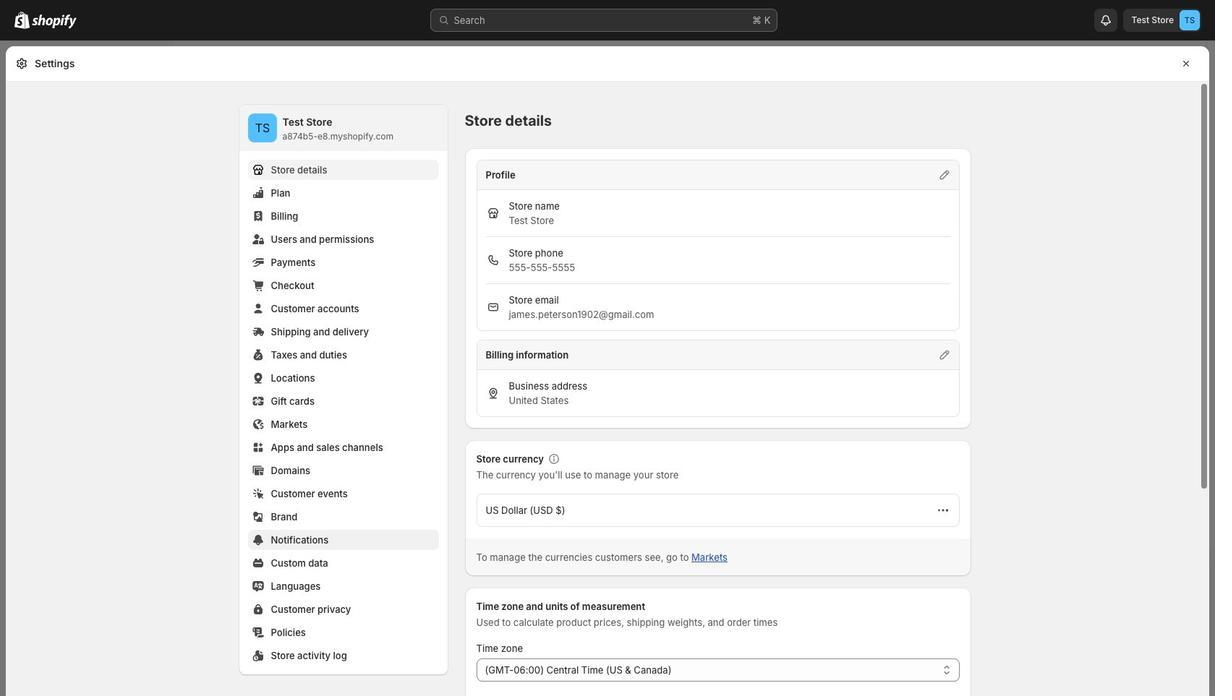 Task type: locate. For each thing, give the bounding box(es) containing it.
1 vertical spatial test store image
[[248, 114, 277, 143]]

test store image
[[1180, 10, 1201, 30], [248, 114, 277, 143]]

shopify image
[[32, 14, 77, 29]]

1 horizontal spatial test store image
[[1180, 10, 1201, 30]]

shop settings menu element
[[239, 105, 448, 675]]

0 horizontal spatial test store image
[[248, 114, 277, 143]]



Task type: vqa. For each thing, say whether or not it's contained in the screenshot.
Settings dialog
yes



Task type: describe. For each thing, give the bounding box(es) containing it.
0 vertical spatial test store image
[[1180, 10, 1201, 30]]

test store image inside the shop settings menu element
[[248, 114, 277, 143]]

shopify image
[[14, 12, 30, 29]]

settings dialog
[[6, 46, 1210, 697]]



